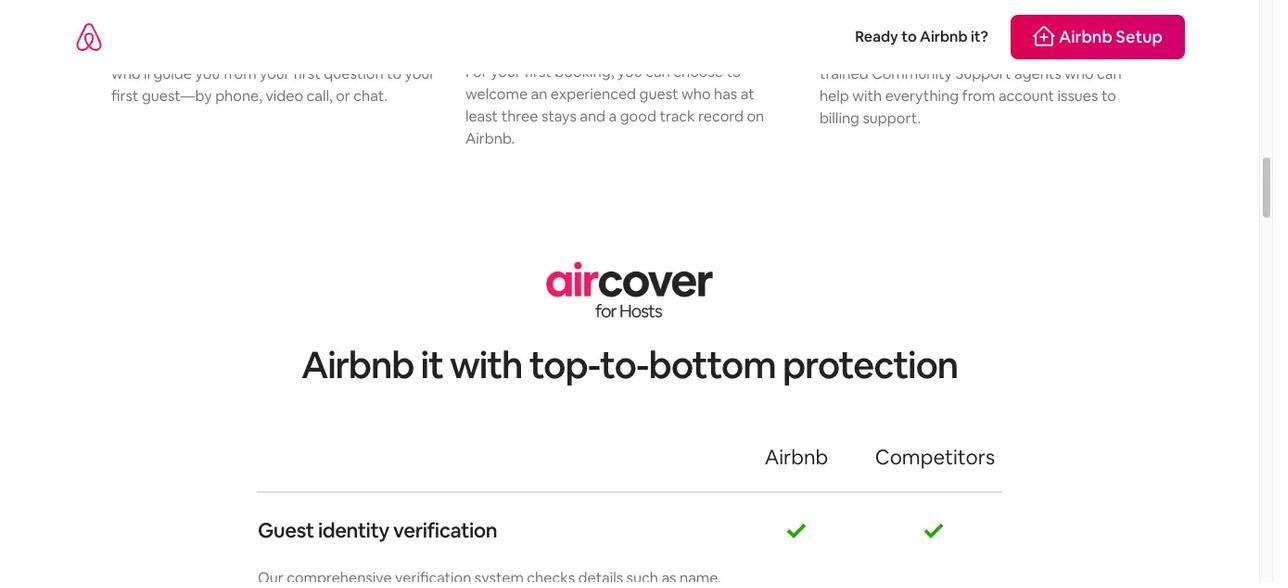 Task type: describe. For each thing, give the bounding box(es) containing it.
area,
[[388, 41, 422, 61]]

for your first booking, you can choose to welcome an experienced guest who has at least three stays and a good track record on airbnb.
[[466, 62, 765, 148]]

identity
[[318, 517, 390, 543]]

or
[[336, 86, 351, 105]]

with inside 'we'll match you with a superhost in your area, who'll guide you from your first question to your first guest—by phone, video call, or chat.'
[[222, 41, 252, 61]]

to inside 'we'll match you with a superhost in your area, who'll guide you from your first question to your first guest—by phone, video call, or chat.'
[[387, 64, 402, 83]]

who inside specialized support from airbnb new hosts get one-tap access to specially trained community support agents who can help with everything from account issues to billing support.
[[1065, 64, 1095, 83]]

issues
[[1058, 86, 1099, 105]]

from inside 'we'll match you with a superhost in your area, who'll guide you from your first question to your first guest—by phone, video call, or chat.'
[[223, 64, 257, 83]]

airbnb for airbnb
[[765, 444, 829, 470]]

airbnb included image
[[786, 519, 808, 541]]

track
[[660, 106, 695, 126]]

airbnb left the it? on the top right
[[921, 27, 968, 46]]

ready to airbnb it?
[[856, 27, 989, 46]]

guest—by
[[142, 86, 212, 105]]

in
[[340, 41, 352, 61]]

hosts
[[854, 41, 894, 61]]

at
[[741, 84, 755, 104]]

we'll
[[111, 41, 144, 61]]

three
[[502, 106, 539, 126]]

your down the area,
[[405, 64, 436, 83]]

help
[[820, 86, 850, 105]]

we'll match you with a superhost in your area, who'll guide you from your first question to your first guest—by phone, video call, or chat.
[[111, 41, 436, 105]]

phone,
[[215, 86, 263, 105]]

new
[[820, 41, 851, 61]]

airbnb inside specialized support from airbnb new hosts get one-tap access to specially trained community support agents who can help with everything from account issues to billing support.
[[1021, 12, 1075, 33]]

and
[[580, 106, 606, 126]]

question
[[324, 64, 384, 83]]

ready
[[856, 27, 899, 46]]

with inside specialized support from airbnb new hosts get one-tap access to specially trained community support agents who can help with everything from account issues to billing support.
[[853, 86, 883, 105]]

a inside 'we'll match you with a superhost in your area, who'll guide you from your first question to your first guest—by phone, video call, or chat.'
[[255, 41, 263, 61]]

setup
[[1117, 26, 1164, 47]]

billing
[[820, 108, 860, 128]]

first inside for your first booking, you can choose to welcome an experienced guest who has at least three stays and a good track record on airbnb.
[[525, 62, 552, 81]]

a inside for your first booking, you can choose to welcome an experienced guest who has at least three stays and a good track record on airbnb.
[[609, 106, 617, 126]]

you right guide
[[195, 64, 220, 83]]

chat.
[[354, 86, 388, 105]]

specialized support from airbnb new hosts get one-tap access to specially trained community support agents who can help with everything from account issues to billing support.
[[820, 12, 1122, 128]]

top‑to‑bottom
[[529, 341, 776, 390]]

airbnb for airbnb setup
[[1060, 26, 1113, 47]]

protection
[[783, 341, 959, 390]]

guest identity verification
[[258, 517, 498, 543]]

to right ready
[[902, 27, 917, 46]]

on
[[747, 106, 765, 126]]

agents
[[1015, 64, 1062, 83]]

you inside for your first booking, you can choose to welcome an experienced guest who has at least three stays and a good track record on airbnb.
[[618, 62, 643, 81]]

your right in
[[355, 41, 385, 61]]

airbnb for airbnb it with top‑to‑bottom protection
[[301, 341, 414, 390]]

competitors
[[876, 444, 996, 470]]

account
[[999, 86, 1055, 105]]

video
[[266, 86, 304, 105]]

everything
[[886, 86, 960, 105]]

0 horizontal spatial first
[[111, 86, 139, 105]]

who'll
[[111, 64, 150, 83]]

support
[[913, 12, 976, 33]]



Task type: locate. For each thing, give the bounding box(es) containing it.
to down the area,
[[387, 64, 402, 83]]

airbnb setup link
[[1011, 15, 1186, 59]]

to up the has
[[727, 62, 742, 81]]

0 vertical spatial who
[[1065, 64, 1095, 83]]

choose
[[674, 62, 724, 81]]

can inside specialized support from airbnb new hosts get one-tap access to specially trained community support agents who can help with everything from account issues to billing support.
[[1098, 64, 1122, 83]]

you up guest
[[618, 62, 643, 81]]

guest
[[640, 84, 679, 104]]

trained
[[820, 64, 869, 83]]

to up agents
[[1031, 41, 1046, 61]]

airbnb left 'it' on the bottom left of the page
[[301, 341, 414, 390]]

community
[[872, 64, 953, 83]]

airbnb.
[[466, 129, 515, 148]]

experienced
[[551, 84, 637, 104]]

1 horizontal spatial a
[[609, 106, 617, 126]]

stays
[[542, 106, 577, 126]]

1 vertical spatial with
[[853, 86, 883, 105]]

1 horizontal spatial first
[[294, 64, 321, 83]]

for
[[466, 62, 488, 81]]

can up guest
[[646, 62, 671, 81]]

0 vertical spatial a
[[255, 41, 263, 61]]

2 vertical spatial with
[[450, 341, 523, 390]]

call,
[[307, 86, 333, 105]]

airbnb
[[1021, 12, 1075, 33], [1060, 26, 1113, 47], [921, 27, 968, 46], [301, 341, 414, 390], [765, 444, 829, 470]]

airbnb up specially
[[1021, 12, 1075, 33]]

aircover for hosts logo image
[[547, 261, 714, 323], [547, 261, 714, 323]]

who
[[1065, 64, 1095, 83], [682, 84, 711, 104]]

0 horizontal spatial who
[[682, 84, 711, 104]]

one-
[[924, 41, 955, 61]]

who down the choose
[[682, 84, 711, 104]]

specialized
[[820, 12, 909, 33]]

an
[[531, 84, 548, 104]]

good
[[620, 106, 657, 126]]

support.
[[863, 108, 922, 128]]

first up an
[[525, 62, 552, 81]]

competitors included image
[[923, 519, 945, 541]]

it
[[421, 341, 443, 390]]

access
[[982, 41, 1028, 61]]

record
[[699, 106, 744, 126]]

airbnb it with top‑to‑bottom protection
[[301, 341, 959, 390]]

superhost
[[266, 41, 336, 61]]

a left the 'superhost'
[[255, 41, 263, 61]]

0 vertical spatial with
[[222, 41, 252, 61]]

first down the 'superhost'
[[294, 64, 321, 83]]

your up video
[[260, 64, 290, 83]]

who inside for your first booking, you can choose to welcome an experienced guest who has at least three stays and a good track record on airbnb.
[[682, 84, 711, 104]]

who up issues at the top right of the page
[[1065, 64, 1095, 83]]

1 vertical spatial from
[[223, 64, 257, 83]]

least
[[466, 106, 498, 126]]

booking,
[[555, 62, 615, 81]]

0 horizontal spatial a
[[255, 41, 263, 61]]

it?
[[971, 27, 989, 46]]

can inside for your first booking, you can choose to welcome an experienced guest who has at least three stays and a good track record on airbnb.
[[646, 62, 671, 81]]

airbnb setup
[[1060, 26, 1164, 47]]

airbnb up 'airbnb included' icon
[[765, 444, 829, 470]]

1 horizontal spatial who
[[1065, 64, 1095, 83]]

airbnb homepage image
[[74, 22, 104, 52]]

from up access at the top
[[979, 12, 1018, 33]]

can
[[646, 62, 671, 81], [1098, 64, 1122, 83]]

guest
[[258, 517, 314, 543]]

you right match
[[194, 41, 219, 61]]

your inside for your first booking, you can choose to welcome an experienced guest who has at least three stays and a good track record on airbnb.
[[491, 62, 521, 81]]

1 vertical spatial who
[[682, 84, 711, 104]]

a
[[255, 41, 263, 61], [609, 106, 617, 126]]

verification
[[394, 517, 498, 543]]

to right issues at the top right of the page
[[1102, 86, 1117, 105]]

tap
[[955, 41, 978, 61]]

specially
[[1049, 41, 1108, 61]]

first
[[525, 62, 552, 81], [294, 64, 321, 83], [111, 86, 139, 105]]

2 horizontal spatial first
[[525, 62, 552, 81]]

support
[[956, 64, 1012, 83]]

from up phone,
[[223, 64, 257, 83]]

2 vertical spatial from
[[963, 86, 996, 105]]

has
[[714, 84, 738, 104]]

you
[[194, 41, 219, 61], [618, 62, 643, 81], [195, 64, 220, 83]]

with right 'it' on the bottom left of the page
[[450, 341, 523, 390]]

2 horizontal spatial with
[[853, 86, 883, 105]]

0 vertical spatial from
[[979, 12, 1018, 33]]

guide
[[154, 64, 192, 83]]

can down airbnb setup
[[1098, 64, 1122, 83]]

a right and
[[609, 106, 617, 126]]

match
[[147, 41, 191, 61]]

with up phone,
[[222, 41, 252, 61]]

your
[[355, 41, 385, 61], [491, 62, 521, 81], [260, 64, 290, 83], [405, 64, 436, 83]]

0 horizontal spatial can
[[646, 62, 671, 81]]

1 horizontal spatial with
[[450, 341, 523, 390]]

with down trained
[[853, 86, 883, 105]]

airbnb inside airbnb setup link
[[1060, 26, 1113, 47]]

with
[[222, 41, 252, 61], [853, 86, 883, 105], [450, 341, 523, 390]]

from
[[979, 12, 1018, 33], [223, 64, 257, 83], [963, 86, 996, 105]]

from down support
[[963, 86, 996, 105]]

1 horizontal spatial can
[[1098, 64, 1122, 83]]

your up "welcome"
[[491, 62, 521, 81]]

first down who'll
[[111, 86, 139, 105]]

to inside for your first booking, you can choose to welcome an experienced guest who has at least three stays and a good track record on airbnb.
[[727, 62, 742, 81]]

get
[[897, 41, 921, 61]]

0 horizontal spatial with
[[222, 41, 252, 61]]

welcome
[[466, 84, 528, 104]]

airbnb left setup
[[1060, 26, 1113, 47]]

to
[[902, 27, 917, 46], [1031, 41, 1046, 61], [727, 62, 742, 81], [387, 64, 402, 83], [1102, 86, 1117, 105]]

1 vertical spatial a
[[609, 106, 617, 126]]



Task type: vqa. For each thing, say whether or not it's contained in the screenshot.
the question
yes



